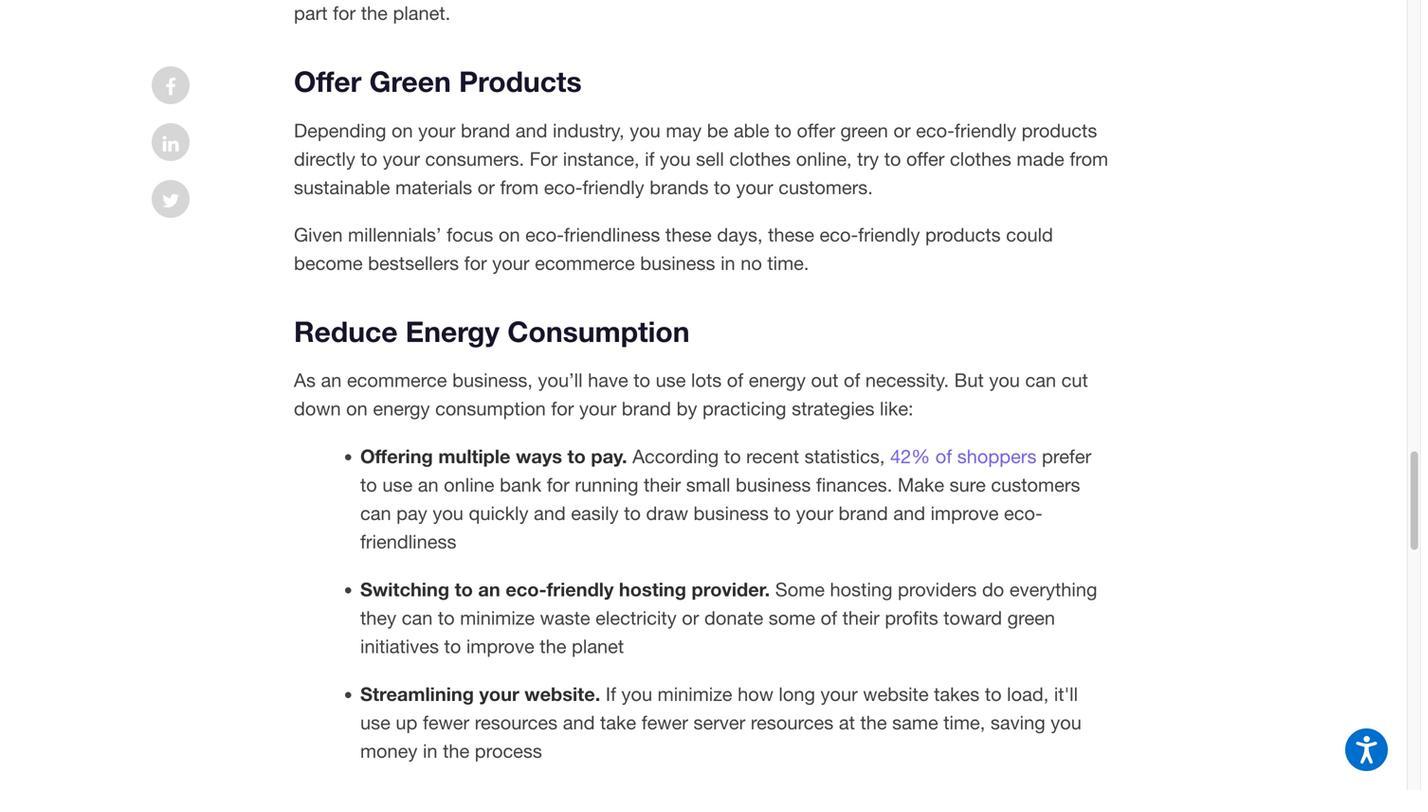 Task type: describe. For each thing, give the bounding box(es) containing it.
depending
[[294, 119, 386, 142]]

donate
[[705, 608, 764, 630]]

reduce
[[294, 314, 398, 348]]

online,
[[796, 148, 852, 170]]

provider.
[[692, 579, 770, 601]]

streamlining
[[360, 683, 474, 706]]

to down switching on the left bottom
[[438, 608, 455, 630]]

2 vertical spatial the
[[443, 741, 470, 763]]

website
[[863, 684, 929, 706]]

everything
[[1010, 579, 1098, 601]]

running
[[575, 474, 639, 497]]

according
[[633, 446, 719, 468]]

some
[[776, 579, 825, 601]]

to inside the if you minimize how long your website takes to load, it'll use up fewer resources and take fewer server resources at the same time, saving you money in the process
[[985, 684, 1002, 706]]

how
[[738, 684, 774, 706]]

process
[[475, 741, 542, 763]]

as an ecommerce business, you'll have to use lots of energy out of necessity. but you can cut down on energy consumption for your brand by practicing strategies like:
[[294, 370, 1089, 420]]

business,
[[452, 370, 533, 392]]

brand inside as an ecommerce business, you'll have to use lots of energy out of necessity. but you can cut down on energy consumption for your brand by practicing strategies like:
[[622, 398, 672, 420]]

long
[[779, 684, 816, 706]]

0 horizontal spatial or
[[478, 176, 495, 199]]

materials
[[396, 176, 472, 199]]

of inside some hosting providers do everything they can to minimize waste electricity or donate some of their profits toward green initiatives to improve the planet
[[821, 608, 837, 630]]

your up materials
[[383, 148, 420, 170]]

0 vertical spatial energy
[[749, 370, 806, 392]]

reduce energy consumption
[[294, 314, 690, 348]]

to left draw
[[624, 503, 641, 525]]

linkedin image
[[163, 135, 179, 154]]

2 these from the left
[[768, 224, 815, 246]]

for inside given millennials' focus on eco-friendliness these days, these eco-friendly products could become bestsellers for your ecommerce business in no time.
[[464, 252, 487, 274]]

offering
[[360, 445, 433, 468]]

switching to an eco-friendly hosting provider.
[[360, 579, 770, 601]]

brands
[[650, 176, 709, 199]]

out
[[811, 370, 839, 392]]

sell
[[696, 148, 724, 170]]

practicing
[[703, 398, 787, 420]]

you right if
[[622, 684, 653, 706]]

waste
[[540, 608, 591, 630]]

have
[[588, 370, 629, 392]]

time,
[[944, 712, 986, 735]]

facebook image
[[165, 78, 176, 97]]

to down sell
[[714, 176, 731, 199]]

your up days,
[[736, 176, 774, 199]]

friendly inside given millennials' focus on eco-friendliness these days, these eco-friendly products could become bestsellers for your ecommerce business in no time.
[[859, 224, 920, 246]]

customers
[[991, 474, 1081, 497]]

1 hosting from the left
[[619, 579, 687, 601]]

2 vertical spatial business
[[694, 503, 769, 525]]

their inside some hosting providers do everything they can to minimize waste electricity or donate some of their profits toward green initiatives to improve the planet
[[843, 608, 880, 630]]

if
[[645, 148, 655, 170]]

consumers.
[[425, 148, 525, 170]]

ways
[[516, 445, 562, 468]]

offering multiple ways to pay. according to recent statistics, 42% of shoppers
[[360, 445, 1037, 468]]

to down offering
[[360, 474, 377, 497]]

able
[[734, 119, 770, 142]]

multiple
[[438, 445, 511, 468]]

some hosting providers do everything they can to minimize waste electricity or donate some of their profits toward green initiatives to improve the planet
[[360, 579, 1098, 658]]

money
[[360, 741, 418, 763]]

of inside offering multiple ways to pay. according to recent statistics, 42% of shoppers
[[936, 446, 952, 468]]

ecommerce inside given millennials' focus on eco-friendliness these days, these eco-friendly products could become bestsellers for your ecommerce business in no time.
[[535, 252, 635, 274]]

improve inside prefer to use an online bank for running their small business finances. make sure customers can pay you quickly and easily to draw business to your brand and improve eco- friendliness
[[931, 503, 999, 525]]

they
[[360, 608, 397, 630]]

and down bank
[[534, 503, 566, 525]]

42% of shoppers link
[[891, 446, 1037, 468]]

1 vertical spatial business
[[736, 474, 811, 497]]

brand inside depending on your brand and industry, you may be able to offer green or eco-friendly products directly to your consumers. for instance, if you sell clothes online, try to offer clothes made from sustainable materials or from eco-friendly brands to your customers.
[[461, 119, 510, 142]]

your inside prefer to use an online bank for running their small business finances. make sure customers can pay you quickly and easily to draw business to your brand and improve eco- friendliness
[[796, 503, 834, 525]]

strategies
[[792, 398, 875, 420]]

pay
[[397, 503, 428, 525]]

you down it'll
[[1051, 712, 1082, 735]]

to left pay.
[[568, 445, 586, 468]]

saving
[[991, 712, 1046, 735]]

try
[[858, 148, 879, 170]]

open accessibe: accessibility options, statement and help image
[[1357, 737, 1378, 765]]

use inside prefer to use an online bank for running their small business finances. make sure customers can pay you quickly and easily to draw business to your brand and improve eco- friendliness
[[383, 474, 413, 497]]

but
[[955, 370, 984, 392]]

you inside as an ecommerce business, you'll have to use lots of energy out of necessity. but you can cut down on energy consumption for your brand by practicing strategies like:
[[990, 370, 1020, 392]]

sure
[[950, 474, 986, 497]]

may
[[666, 119, 702, 142]]

take
[[600, 712, 637, 735]]

to right the able at the top of page
[[775, 119, 792, 142]]

as
[[294, 370, 316, 392]]

cut
[[1062, 370, 1089, 392]]

by
[[677, 398, 698, 420]]

consumption
[[435, 398, 546, 420]]

on inside given millennials' focus on eco-friendliness these days, these eco-friendly products could become bestsellers for your ecommerce business in no time.
[[499, 224, 520, 246]]

in inside the if you minimize how long your website takes to load, it'll use up fewer resources and take fewer server resources at the same time, saving you money in the process
[[423, 741, 438, 763]]

for
[[530, 148, 558, 170]]

0 vertical spatial from
[[1070, 148, 1109, 170]]

and inside the if you minimize how long your website takes to load, it'll use up fewer resources and take fewer server resources at the same time, saving you money in the process
[[563, 712, 595, 735]]

twitter image
[[162, 192, 180, 211]]

no
[[741, 252, 762, 274]]

time.
[[768, 252, 809, 274]]

millennials'
[[348, 224, 442, 246]]

days,
[[717, 224, 763, 246]]

for inside as an ecommerce business, you'll have to use lots of energy out of necessity. but you can cut down on energy consumption for your brand by practicing strategies like:
[[551, 398, 574, 420]]

depending on your brand and industry, you may be able to offer green or eco-friendly products directly to your consumers. for instance, if you sell clothes online, try to offer clothes made from sustainable materials or from eco-friendly brands to your customers.
[[294, 119, 1109, 199]]

toward
[[944, 608, 1003, 630]]

improve inside some hosting providers do everything they can to minimize waste electricity or donate some of their profits toward green initiatives to improve the planet
[[466, 636, 535, 658]]

0 horizontal spatial from
[[500, 176, 539, 199]]

it'll
[[1054, 684, 1078, 706]]

your inside as an ecommerce business, you'll have to use lots of energy out of necessity. but you can cut down on energy consumption for your brand by practicing strategies like:
[[579, 398, 617, 420]]

consumption
[[508, 314, 690, 348]]

quickly
[[469, 503, 529, 525]]

friendliness inside given millennials' focus on eco-friendliness these days, these eco-friendly products could become bestsellers for your ecommerce business in no time.
[[564, 224, 660, 246]]

your inside given millennials' focus on eco-friendliness these days, these eco-friendly products could become bestsellers for your ecommerce business in no time.
[[492, 252, 530, 274]]

green inside depending on your brand and industry, you may be able to offer green or eco-friendly products directly to your consumers. for instance, if you sell clothes online, try to offer clothes made from sustainable materials or from eco-friendly brands to your customers.
[[841, 119, 889, 142]]

website.
[[525, 683, 601, 706]]

you up if on the left of page
[[630, 119, 661, 142]]

products inside given millennials' focus on eco-friendliness these days, these eco-friendly products could become bestsellers for your ecommerce business in no time.
[[926, 224, 1001, 246]]



Task type: vqa. For each thing, say whether or not it's contained in the screenshot.
egg
no



Task type: locate. For each thing, give the bounding box(es) containing it.
1 vertical spatial minimize
[[658, 684, 733, 706]]

0 horizontal spatial on
[[346, 398, 368, 420]]

these down brands
[[666, 224, 712, 246]]

minimize
[[460, 608, 535, 630], [658, 684, 733, 706]]

an inside as an ecommerce business, you'll have to use lots of energy out of necessity. but you can cut down on energy consumption for your brand by practicing strategies like:
[[321, 370, 342, 392]]

business down recent
[[736, 474, 811, 497]]

business
[[640, 252, 716, 274], [736, 474, 811, 497], [694, 503, 769, 525]]

business down small
[[694, 503, 769, 525]]

can left pay
[[360, 503, 391, 525]]

your down focus
[[492, 252, 530, 274]]

business inside given millennials' focus on eco-friendliness these days, these eco-friendly products could become bestsellers for your ecommerce business in no time.
[[640, 252, 716, 274]]

become
[[294, 252, 363, 274]]

1 these from the left
[[666, 224, 712, 246]]

recent
[[747, 446, 800, 468]]

instance,
[[563, 148, 640, 170]]

fewer right up
[[423, 712, 470, 735]]

these up time.
[[768, 224, 815, 246]]

1 vertical spatial friendliness
[[360, 531, 457, 554]]

and up for
[[516, 119, 548, 142]]

1 horizontal spatial can
[[402, 608, 433, 630]]

to inside as an ecommerce business, you'll have to use lots of energy out of necessity. but you can cut down on energy consumption for your brand by practicing strategies like:
[[634, 370, 651, 392]]

on inside depending on your brand and industry, you may be able to offer green or eco-friendly products directly to your consumers. for instance, if you sell clothes online, try to offer clothes made from sustainable materials or from eco-friendly brands to your customers.
[[392, 119, 413, 142]]

you right the but
[[990, 370, 1020, 392]]

0 horizontal spatial resources
[[475, 712, 558, 735]]

0 vertical spatial offer
[[797, 119, 836, 142]]

resources down long
[[751, 712, 834, 735]]

on down green at the left top
[[392, 119, 413, 142]]

2 horizontal spatial can
[[1026, 370, 1057, 392]]

1 horizontal spatial fewer
[[642, 712, 689, 735]]

for inside prefer to use an online bank for running their small business finances. make sure customers can pay you quickly and easily to draw business to your brand and improve eco- friendliness
[[547, 474, 570, 497]]

if
[[606, 684, 616, 706]]

1 horizontal spatial offer
[[907, 148, 945, 170]]

directly
[[294, 148, 355, 170]]

energy
[[406, 314, 500, 348]]

1 horizontal spatial resources
[[751, 712, 834, 735]]

could
[[1007, 224, 1054, 246]]

customers.
[[779, 176, 873, 199]]

0 vertical spatial brand
[[461, 119, 510, 142]]

0 vertical spatial an
[[321, 370, 342, 392]]

offer
[[294, 64, 362, 98]]

hosting inside some hosting providers do everything they can to minimize waste electricity or donate some of their profits toward green initiatives to improve the planet
[[830, 579, 893, 601]]

your down finances.
[[796, 503, 834, 525]]

use up by
[[656, 370, 686, 392]]

green up try
[[841, 119, 889, 142]]

your down have
[[579, 398, 617, 420]]

like:
[[880, 398, 914, 420]]

for
[[464, 252, 487, 274], [551, 398, 574, 420], [547, 474, 570, 497]]

0 vertical spatial for
[[464, 252, 487, 274]]

the down waste at the left of page
[[540, 636, 567, 658]]

you inside prefer to use an online bank for running their small business finances. make sure customers can pay you quickly and easily to draw business to your brand and improve eco- friendliness
[[433, 503, 464, 525]]

to up small
[[724, 446, 741, 468]]

of right some
[[821, 608, 837, 630]]

0 horizontal spatial in
[[423, 741, 438, 763]]

offer up "online,"
[[797, 119, 836, 142]]

1 horizontal spatial their
[[843, 608, 880, 630]]

you right if on the left of page
[[660, 148, 691, 170]]

1 horizontal spatial in
[[721, 252, 736, 274]]

friendliness inside prefer to use an online bank for running their small business finances. make sure customers can pay you quickly and easily to draw business to your brand and improve eco- friendliness
[[360, 531, 457, 554]]

online
[[444, 474, 495, 497]]

profits
[[885, 608, 939, 630]]

0 vertical spatial their
[[644, 474, 681, 497]]

fewer
[[423, 712, 470, 735], [642, 712, 689, 735]]

hosting up profits
[[830, 579, 893, 601]]

1 vertical spatial energy
[[373, 398, 430, 420]]

shoppers
[[958, 446, 1037, 468]]

brand
[[461, 119, 510, 142], [622, 398, 672, 420], [839, 503, 888, 525]]

brand left by
[[622, 398, 672, 420]]

to right have
[[634, 370, 651, 392]]

1 horizontal spatial clothes
[[950, 148, 1012, 170]]

1 horizontal spatial hosting
[[830, 579, 893, 601]]

1 horizontal spatial improve
[[931, 503, 999, 525]]

1 vertical spatial their
[[843, 608, 880, 630]]

green inside some hosting providers do everything they can to minimize waste electricity or donate some of their profits toward green initiatives to improve the planet
[[1008, 608, 1056, 630]]

prefer
[[1042, 446, 1092, 468]]

providers
[[898, 579, 977, 601]]

0 vertical spatial products
[[1022, 119, 1098, 142]]

clothes down the able at the top of page
[[730, 148, 791, 170]]

an right as
[[321, 370, 342, 392]]

ecommerce down reduce
[[347, 370, 447, 392]]

at
[[839, 712, 855, 735]]

initiatives
[[360, 636, 439, 658]]

sustainable
[[294, 176, 390, 199]]

1 vertical spatial brand
[[622, 398, 672, 420]]

1 horizontal spatial on
[[392, 119, 413, 142]]

in inside given millennials' focus on eco-friendliness these days, these eco-friendly products could become bestsellers for your ecommerce business in no time.
[[721, 252, 736, 274]]

use
[[656, 370, 686, 392], [383, 474, 413, 497], [360, 712, 391, 735]]

offer green products
[[294, 64, 582, 98]]

eco- inside prefer to use an online bank for running their small business finances. make sure customers can pay you quickly and easily to draw business to your brand and improve eco- friendliness
[[1004, 503, 1043, 525]]

can inside some hosting providers do everything they can to minimize waste electricity or donate some of their profits toward green initiatives to improve the planet
[[402, 608, 433, 630]]

the right at
[[861, 712, 887, 735]]

use down offering
[[383, 474, 413, 497]]

products left could
[[926, 224, 1001, 246]]

switching
[[360, 579, 450, 601]]

2 vertical spatial for
[[547, 474, 570, 497]]

industry,
[[553, 119, 625, 142]]

do
[[983, 579, 1005, 601]]

1 vertical spatial the
[[861, 712, 887, 735]]

improve
[[931, 503, 999, 525], [466, 636, 535, 658]]

their up draw
[[644, 474, 681, 497]]

1 horizontal spatial green
[[1008, 608, 1056, 630]]

small
[[686, 474, 731, 497]]

minimize left waste at the left of page
[[460, 608, 535, 630]]

if you minimize how long your website takes to load, it'll use up fewer resources and take fewer server resources at the same time, saving you money in the process
[[360, 684, 1082, 763]]

energy up offering
[[373, 398, 430, 420]]

minimize inside some hosting providers do everything they can to minimize waste electricity or donate some of their profits toward green initiatives to improve the planet
[[460, 608, 535, 630]]

1 vertical spatial products
[[926, 224, 1001, 246]]

easily
[[571, 503, 619, 525]]

2 vertical spatial brand
[[839, 503, 888, 525]]

their inside prefer to use an online bank for running their small business finances. make sure customers can pay you quickly and easily to draw business to your brand and improve eco- friendliness
[[644, 474, 681, 497]]

load,
[[1007, 684, 1049, 706]]

down
[[294, 398, 341, 420]]

0 horizontal spatial an
[[321, 370, 342, 392]]

0 horizontal spatial minimize
[[460, 608, 535, 630]]

2 vertical spatial can
[[402, 608, 433, 630]]

0 horizontal spatial these
[[666, 224, 712, 246]]

0 horizontal spatial clothes
[[730, 148, 791, 170]]

and down website.
[[563, 712, 595, 735]]

2 vertical spatial on
[[346, 398, 368, 420]]

an down "quickly"
[[478, 579, 501, 601]]

ecommerce inside as an ecommerce business, you'll have to use lots of energy out of necessity. but you can cut down on energy consumption for your brand by practicing strategies like:
[[347, 370, 447, 392]]

products
[[1022, 119, 1098, 142], [926, 224, 1001, 246]]

products
[[459, 64, 582, 98]]

brand down finances.
[[839, 503, 888, 525]]

friendliness down instance,
[[564, 224, 660, 246]]

to up sustainable
[[361, 148, 378, 170]]

your inside the if you minimize how long your website takes to load, it'll use up fewer resources and take fewer server resources at the same time, saving you money in the process
[[821, 684, 858, 706]]

up
[[396, 712, 418, 735]]

42%
[[891, 446, 931, 468]]

their
[[644, 474, 681, 497], [843, 608, 880, 630]]

0 horizontal spatial offer
[[797, 119, 836, 142]]

0 vertical spatial business
[[640, 252, 716, 274]]

your up process
[[479, 683, 519, 706]]

0 horizontal spatial brand
[[461, 119, 510, 142]]

1 horizontal spatial friendliness
[[564, 224, 660, 246]]

1 vertical spatial in
[[423, 741, 438, 763]]

green down everything
[[1008, 608, 1056, 630]]

1 horizontal spatial from
[[1070, 148, 1109, 170]]

2 horizontal spatial brand
[[839, 503, 888, 525]]

or inside some hosting providers do everything they can to minimize waste electricity or donate some of their profits toward green initiatives to improve the planet
[[682, 608, 699, 630]]

1 vertical spatial or
[[478, 176, 495, 199]]

friendliness
[[564, 224, 660, 246], [360, 531, 457, 554]]

your up 'consumers.'
[[418, 119, 456, 142]]

of right the out
[[844, 370, 861, 392]]

bestsellers
[[368, 252, 459, 274]]

given
[[294, 224, 343, 246]]

1 horizontal spatial or
[[682, 608, 699, 630]]

1 vertical spatial an
[[418, 474, 439, 497]]

0 horizontal spatial ecommerce
[[347, 370, 447, 392]]

fewer right take
[[642, 712, 689, 735]]

these
[[666, 224, 712, 246], [768, 224, 815, 246]]

you
[[630, 119, 661, 142], [660, 148, 691, 170], [990, 370, 1020, 392], [433, 503, 464, 525], [622, 684, 653, 706], [1051, 712, 1082, 735]]

1 horizontal spatial brand
[[622, 398, 672, 420]]

pay.
[[591, 445, 627, 468]]

1 vertical spatial on
[[499, 224, 520, 246]]

2 horizontal spatial the
[[861, 712, 887, 735]]

statistics,
[[805, 446, 885, 468]]

can down switching on the left bottom
[[402, 608, 433, 630]]

1 horizontal spatial energy
[[749, 370, 806, 392]]

0 horizontal spatial the
[[443, 741, 470, 763]]

2 hosting from the left
[[830, 579, 893, 601]]

1 vertical spatial can
[[360, 503, 391, 525]]

ecommerce up consumption
[[535, 252, 635, 274]]

server
[[694, 712, 746, 735]]

you down 'online'
[[433, 503, 464, 525]]

can inside as an ecommerce business, you'll have to use lots of energy out of necessity. but you can cut down on energy consumption for your brand by practicing strategies like:
[[1026, 370, 1057, 392]]

or
[[894, 119, 911, 142], [478, 176, 495, 199], [682, 608, 699, 630]]

to right switching on the left bottom
[[455, 579, 473, 601]]

friendliness down pay
[[360, 531, 457, 554]]

brand inside prefer to use an online bank for running their small business finances. make sure customers can pay you quickly and easily to draw business to your brand and improve eco- friendliness
[[839, 503, 888, 525]]

0 vertical spatial green
[[841, 119, 889, 142]]

some
[[769, 608, 816, 630]]

minimize inside the if you minimize how long your website takes to load, it'll use up fewer resources and take fewer server resources at the same time, saving you money in the process
[[658, 684, 733, 706]]

resources up process
[[475, 712, 558, 735]]

their left profits
[[843, 608, 880, 630]]

0 vertical spatial ecommerce
[[535, 252, 635, 274]]

1 horizontal spatial these
[[768, 224, 815, 246]]

and inside depending on your brand and industry, you may be able to offer green or eco-friendly products directly to your consumers. for instance, if you sell clothes online, try to offer clothes made from sustainable materials or from eco-friendly brands to your customers.
[[516, 119, 548, 142]]

0 vertical spatial or
[[894, 119, 911, 142]]

in left the no
[[721, 252, 736, 274]]

products up 'made'
[[1022, 119, 1098, 142]]

business left the no
[[640, 252, 716, 274]]

necessity.
[[866, 370, 949, 392]]

an inside prefer to use an online bank for running their small business finances. make sure customers can pay you quickly and easily to draw business to your brand and improve eco- friendliness
[[418, 474, 439, 497]]

1 vertical spatial improve
[[466, 636, 535, 658]]

given millennials' focus on eco-friendliness these days, these eco-friendly products could become bestsellers for your ecommerce business in no time.
[[294, 224, 1054, 274]]

the inside some hosting providers do everything they can to minimize waste electricity or donate some of their profits toward green initiatives to improve the planet
[[540, 636, 567, 658]]

products inside depending on your brand and industry, you may be able to offer green or eco-friendly products directly to your consumers. for instance, if you sell clothes online, try to offer clothes made from sustainable materials or from eco-friendly brands to your customers.
[[1022, 119, 1098, 142]]

of right lots
[[727, 370, 744, 392]]

planet
[[572, 636, 624, 658]]

green
[[370, 64, 451, 98]]

0 horizontal spatial hosting
[[619, 579, 687, 601]]

0 horizontal spatial can
[[360, 503, 391, 525]]

minimize up server
[[658, 684, 733, 706]]

friendly
[[955, 119, 1017, 142], [583, 176, 645, 199], [859, 224, 920, 246], [547, 579, 614, 601]]

to right try
[[885, 148, 901, 170]]

to right the initiatives
[[444, 636, 461, 658]]

and down make
[[894, 503, 926, 525]]

to inside offering multiple ways to pay. according to recent statistics, 42% of shoppers
[[724, 446, 741, 468]]

offer right try
[[907, 148, 945, 170]]

1 resources from the left
[[475, 712, 558, 735]]

and
[[516, 119, 548, 142], [534, 503, 566, 525], [894, 503, 926, 525], [563, 712, 595, 735]]

hosting up electricity
[[619, 579, 687, 601]]

2 resources from the left
[[751, 712, 834, 735]]

0 horizontal spatial products
[[926, 224, 1001, 246]]

can inside prefer to use an online bank for running their small business finances. make sure customers can pay you quickly and easily to draw business to your brand and improve eco- friendliness
[[360, 503, 391, 525]]

0 horizontal spatial fewer
[[423, 712, 470, 735]]

1 vertical spatial ecommerce
[[347, 370, 447, 392]]

prefer to use an online bank for running their small business finances. make sure customers can pay you quickly and easily to draw business to your brand and improve eco- friendliness
[[360, 446, 1092, 554]]

green
[[841, 119, 889, 142], [1008, 608, 1056, 630]]

1 vertical spatial use
[[383, 474, 413, 497]]

2 horizontal spatial or
[[894, 119, 911, 142]]

0 vertical spatial use
[[656, 370, 686, 392]]

the
[[540, 636, 567, 658], [861, 712, 887, 735], [443, 741, 470, 763]]

brand up 'consumers.'
[[461, 119, 510, 142]]

2 vertical spatial use
[[360, 712, 391, 735]]

lots
[[691, 370, 722, 392]]

0 horizontal spatial green
[[841, 119, 889, 142]]

in right "money"
[[423, 741, 438, 763]]

improve up streamlining your website.
[[466, 636, 535, 658]]

the left process
[[443, 741, 470, 763]]

of right '42%'
[[936, 446, 952, 468]]

for down ways
[[547, 474, 570, 497]]

use inside the if you minimize how long your website takes to load, it'll use up fewer resources and take fewer server resources at the same time, saving you money in the process
[[360, 712, 391, 735]]

0 vertical spatial friendliness
[[564, 224, 660, 246]]

clothes left 'made'
[[950, 148, 1012, 170]]

for down you'll
[[551, 398, 574, 420]]

from down for
[[500, 176, 539, 199]]

made
[[1017, 148, 1065, 170]]

1 horizontal spatial an
[[418, 474, 439, 497]]

can left cut
[[1026, 370, 1057, 392]]

to
[[775, 119, 792, 142], [361, 148, 378, 170], [885, 148, 901, 170], [714, 176, 731, 199], [634, 370, 651, 392], [568, 445, 586, 468], [724, 446, 741, 468], [360, 474, 377, 497], [624, 503, 641, 525], [774, 503, 791, 525], [455, 579, 473, 601], [438, 608, 455, 630], [444, 636, 461, 658], [985, 684, 1002, 706]]

0 vertical spatial in
[[721, 252, 736, 274]]

an
[[321, 370, 342, 392], [418, 474, 439, 497], [478, 579, 501, 601]]

0 horizontal spatial improve
[[466, 636, 535, 658]]

to down recent
[[774, 503, 791, 525]]

on right focus
[[499, 224, 520, 246]]

takes
[[934, 684, 980, 706]]

for down focus
[[464, 252, 487, 274]]

2 fewer from the left
[[642, 712, 689, 735]]

1 horizontal spatial ecommerce
[[535, 252, 635, 274]]

from right 'made'
[[1070, 148, 1109, 170]]

on inside as an ecommerce business, you'll have to use lots of energy out of necessity. but you can cut down on energy consumption for your brand by practicing strategies like:
[[346, 398, 368, 420]]

0 vertical spatial improve
[[931, 503, 999, 525]]

1 vertical spatial offer
[[907, 148, 945, 170]]

0 vertical spatial minimize
[[460, 608, 535, 630]]

use left up
[[360, 712, 391, 735]]

on right down
[[346, 398, 368, 420]]

2 vertical spatial or
[[682, 608, 699, 630]]

2 horizontal spatial on
[[499, 224, 520, 246]]

draw
[[646, 503, 689, 525]]

1 horizontal spatial minimize
[[658, 684, 733, 706]]

2 clothes from the left
[[950, 148, 1012, 170]]

1 fewer from the left
[[423, 712, 470, 735]]

0 horizontal spatial energy
[[373, 398, 430, 420]]

1 horizontal spatial the
[[540, 636, 567, 658]]

0 horizontal spatial friendliness
[[360, 531, 457, 554]]

your up at
[[821, 684, 858, 706]]

2 horizontal spatial an
[[478, 579, 501, 601]]

0 vertical spatial can
[[1026, 370, 1057, 392]]

clothes
[[730, 148, 791, 170], [950, 148, 1012, 170]]

finances.
[[816, 474, 893, 497]]

to left 'load,'
[[985, 684, 1002, 706]]

bank
[[500, 474, 542, 497]]

on
[[392, 119, 413, 142], [499, 224, 520, 246], [346, 398, 368, 420]]

streamlining your website.
[[360, 683, 601, 706]]

energy up the practicing
[[749, 370, 806, 392]]

1 horizontal spatial products
[[1022, 119, 1098, 142]]

1 vertical spatial for
[[551, 398, 574, 420]]

improve down sure
[[931, 503, 999, 525]]

1 vertical spatial green
[[1008, 608, 1056, 630]]

0 vertical spatial on
[[392, 119, 413, 142]]

2 vertical spatial an
[[478, 579, 501, 601]]

0 horizontal spatial their
[[644, 474, 681, 497]]

1 clothes from the left
[[730, 148, 791, 170]]

electricity
[[596, 608, 677, 630]]

0 vertical spatial the
[[540, 636, 567, 658]]

1 vertical spatial from
[[500, 176, 539, 199]]

use inside as an ecommerce business, you'll have to use lots of energy out of necessity. but you can cut down on energy consumption for your brand by practicing strategies like:
[[656, 370, 686, 392]]

an up pay
[[418, 474, 439, 497]]



